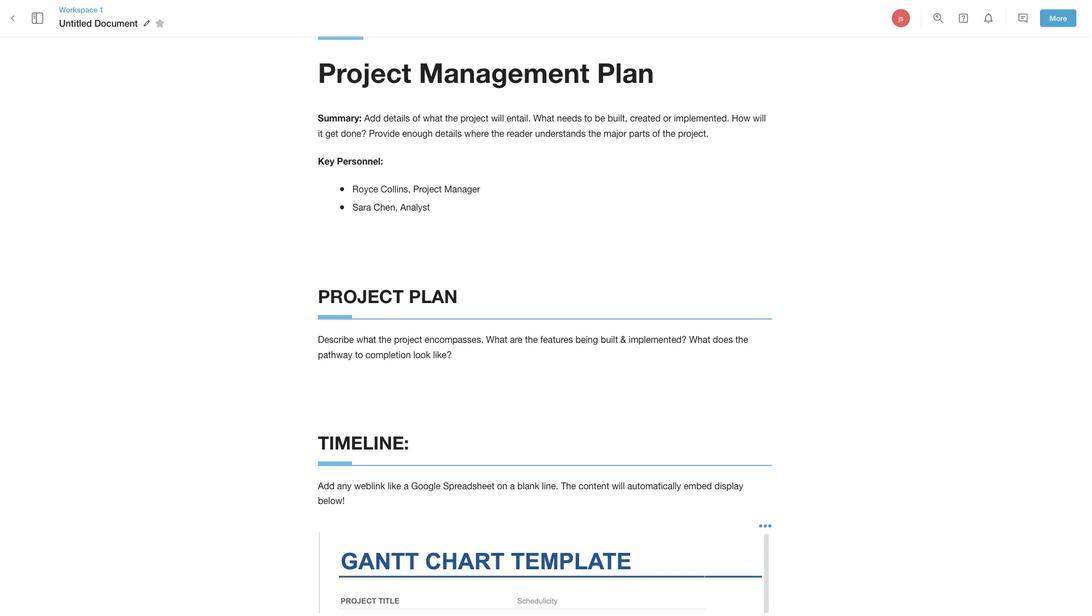 Task type: vqa. For each thing, say whether or not it's contained in the screenshot.
Of to the right
yes



Task type: locate. For each thing, give the bounding box(es) containing it.
a right like at the bottom left
[[404, 481, 409, 492]]

1 vertical spatial project
[[394, 335, 422, 345]]

a
[[404, 481, 409, 492], [510, 481, 515, 492]]

sara
[[352, 202, 371, 213]]

of up 'enough'
[[412, 113, 420, 124]]

1 horizontal spatial a
[[510, 481, 515, 492]]

display
[[714, 481, 743, 492]]

created
[[630, 113, 661, 124]]

add inside 'add any weblink like a google spreadsheet on a blank line. the content will automatically embed display below!'
[[318, 481, 335, 492]]

project.
[[678, 128, 709, 139]]

the
[[445, 113, 458, 124], [491, 128, 504, 139], [588, 128, 601, 139], [663, 128, 675, 139], [379, 335, 391, 345], [525, 335, 538, 345], [735, 335, 748, 345]]

summary:
[[318, 113, 362, 124]]

where
[[464, 128, 489, 139]]

on
[[497, 481, 507, 492]]

pathway
[[318, 350, 352, 360]]

it
[[318, 128, 323, 139]]

look
[[413, 350, 430, 360]]

&
[[620, 335, 626, 345]]

1 vertical spatial details
[[435, 128, 462, 139]]

project up analyst
[[413, 184, 442, 195]]

to inside describe what the project encompasses. what are the features being built & implemented? what does the pathway to completion look like?
[[355, 350, 363, 360]]

details
[[383, 113, 410, 124], [435, 128, 462, 139]]

1 horizontal spatial add
[[364, 113, 381, 124]]

0 horizontal spatial details
[[383, 113, 410, 124]]

0 horizontal spatial project
[[318, 56, 411, 89]]

0 horizontal spatial a
[[404, 481, 409, 492]]

2 horizontal spatial will
[[753, 113, 766, 124]]

analyst
[[400, 202, 430, 213]]

get
[[325, 128, 338, 139]]

1 horizontal spatial will
[[612, 481, 625, 492]]

plan
[[409, 286, 458, 308]]

of right parts
[[652, 128, 660, 139]]

any
[[337, 481, 352, 492]]

will left entail.
[[491, 113, 504, 124]]

enough
[[402, 128, 433, 139]]

spreadsheet
[[443, 481, 495, 492]]

to
[[584, 113, 592, 124], [355, 350, 363, 360]]

1 horizontal spatial what
[[533, 113, 554, 124]]

to inside add details of what the project will entail. what needs to be built, created or implemented. how will it get done? provide enough details where the reader understands the major parts of the project.
[[584, 113, 592, 124]]

what up completion
[[356, 335, 376, 345]]

project
[[460, 113, 489, 124], [394, 335, 422, 345]]

1 horizontal spatial what
[[423, 113, 443, 124]]

workspace
[[59, 5, 97, 14]]

royce
[[352, 184, 378, 195]]

0 horizontal spatial what
[[486, 335, 507, 345]]

0 vertical spatial project
[[318, 56, 411, 89]]

below!
[[318, 496, 345, 507]]

entail.
[[506, 113, 531, 124]]

parts
[[629, 128, 650, 139]]

a right on at the bottom of the page
[[510, 481, 515, 492]]

add inside add details of what the project will entail. what needs to be built, created or implemented. how will it get done? provide enough details where the reader understands the major parts of the project.
[[364, 113, 381, 124]]

workspace 1 link
[[59, 4, 168, 15]]

add
[[364, 113, 381, 124], [318, 481, 335, 492]]

to left be
[[584, 113, 592, 124]]

untitled document
[[59, 18, 138, 29]]

1 vertical spatial to
[[355, 350, 363, 360]]

to right pathway
[[355, 350, 363, 360]]

what up 'enough'
[[423, 113, 443, 124]]

add any weblink like a google spreadsheet on a blank line. the content will automatically embed display below!
[[318, 481, 746, 507]]

the
[[561, 481, 576, 492]]

personnel:
[[337, 156, 383, 167]]

details up provide
[[383, 113, 410, 124]]

provide
[[369, 128, 400, 139]]

0 horizontal spatial to
[[355, 350, 363, 360]]

1 horizontal spatial to
[[584, 113, 592, 124]]

automatically
[[627, 481, 681, 492]]

blank
[[517, 481, 539, 492]]

built,
[[608, 113, 627, 124]]

1 horizontal spatial project
[[460, 113, 489, 124]]

1 horizontal spatial project
[[413, 184, 442, 195]]

key personnel:
[[318, 156, 383, 167]]

being
[[576, 335, 598, 345]]

project
[[318, 286, 404, 308]]

what up understands
[[533, 113, 554, 124]]

1 vertical spatial add
[[318, 481, 335, 492]]

what left does
[[689, 335, 710, 345]]

implemented.
[[674, 113, 729, 124]]

does
[[713, 335, 733, 345]]

project
[[318, 56, 411, 89], [413, 184, 442, 195]]

weblink
[[354, 481, 385, 492]]

collins,
[[381, 184, 411, 195]]

implemented?
[[629, 335, 687, 345]]

1 vertical spatial project
[[413, 184, 442, 195]]

0 vertical spatial of
[[412, 113, 420, 124]]

will
[[491, 113, 504, 124], [753, 113, 766, 124], [612, 481, 625, 492]]

will right how
[[753, 113, 766, 124]]

what inside add details of what the project will entail. what needs to be built, created or implemented. how will it get done? provide enough details where the reader understands the major parts of the project.
[[423, 113, 443, 124]]

0 vertical spatial to
[[584, 113, 592, 124]]

0 horizontal spatial what
[[356, 335, 376, 345]]

how
[[732, 113, 750, 124]]

0 vertical spatial add
[[364, 113, 381, 124]]

will right content
[[612, 481, 625, 492]]

1
[[100, 5, 104, 14]]

timeline:
[[318, 432, 409, 454]]

0 horizontal spatial project
[[394, 335, 422, 345]]

0 vertical spatial project
[[460, 113, 489, 124]]

what
[[423, 113, 443, 124], [356, 335, 376, 345]]

google
[[411, 481, 441, 492]]

0 horizontal spatial add
[[318, 481, 335, 492]]

1 vertical spatial what
[[356, 335, 376, 345]]

be
[[595, 113, 605, 124]]

details left where
[[435, 128, 462, 139]]

describe what the project encompasses. what are the features being built & implemented? what does the pathway to completion look like?
[[318, 335, 751, 360]]

1 horizontal spatial of
[[652, 128, 660, 139]]

royce collins, project manager
[[352, 184, 480, 195]]

project up where
[[460, 113, 489, 124]]

what
[[533, 113, 554, 124], [486, 335, 507, 345], [689, 335, 710, 345]]

1 vertical spatial of
[[652, 128, 660, 139]]

sara chen, analyst
[[352, 202, 430, 213]]

what left are
[[486, 335, 507, 345]]

of
[[412, 113, 420, 124], [652, 128, 660, 139]]

are
[[510, 335, 523, 345]]

add details of what the project will entail. what needs to be built, created or implemented. how will it get done? provide enough details where the reader understands the major parts of the project.
[[318, 113, 768, 139]]

built
[[601, 335, 618, 345]]

0 vertical spatial what
[[423, 113, 443, 124]]

project up 'summary:' on the left top of page
[[318, 56, 411, 89]]

project inside describe what the project encompasses. what are the features being built & implemented? what does the pathway to completion look like?
[[394, 335, 422, 345]]

project up look
[[394, 335, 422, 345]]

add up below!
[[318, 481, 335, 492]]

or
[[663, 113, 671, 124]]

add up provide
[[364, 113, 381, 124]]



Task type: describe. For each thing, give the bounding box(es) containing it.
content
[[579, 481, 609, 492]]

completion
[[366, 350, 411, 360]]

project management plan
[[318, 56, 654, 89]]

management
[[419, 56, 589, 89]]

line.
[[542, 481, 558, 492]]

2 horizontal spatial what
[[689, 335, 710, 345]]

encompasses.
[[425, 335, 484, 345]]

add for details
[[364, 113, 381, 124]]

describe
[[318, 335, 354, 345]]

what inside describe what the project encompasses. what are the features being built & implemented? what does the pathway to completion look like?
[[356, 335, 376, 345]]

key
[[318, 156, 334, 167]]

will inside 'add any weblink like a google spreadsheet on a blank line. the content will automatically embed display below!'
[[612, 481, 625, 492]]

understands
[[535, 128, 586, 139]]

js button
[[890, 7, 912, 29]]

project plan
[[318, 286, 458, 308]]

2 a from the left
[[510, 481, 515, 492]]

more button
[[1040, 9, 1076, 27]]

features
[[540, 335, 573, 345]]

0 horizontal spatial of
[[412, 113, 420, 124]]

js
[[899, 14, 903, 22]]

manager
[[444, 184, 480, 195]]

document
[[94, 18, 138, 29]]

project inside add details of what the project will entail. what needs to be built, created or implemented. how will it get done? provide enough details where the reader understands the major parts of the project.
[[460, 113, 489, 124]]

reader
[[507, 128, 533, 139]]

needs
[[557, 113, 582, 124]]

done?
[[341, 128, 366, 139]]

chen,
[[374, 202, 398, 213]]

0 horizontal spatial will
[[491, 113, 504, 124]]

1 a from the left
[[404, 481, 409, 492]]

major
[[604, 128, 627, 139]]

0 vertical spatial details
[[383, 113, 410, 124]]

more
[[1049, 14, 1067, 22]]

workspace 1
[[59, 5, 104, 14]]

like?
[[433, 350, 452, 360]]

what inside add details of what the project will entail. what needs to be built, created or implemented. how will it get done? provide enough details where the reader understands the major parts of the project.
[[533, 113, 554, 124]]

like
[[388, 481, 401, 492]]

embed
[[684, 481, 712, 492]]

untitled
[[59, 18, 92, 29]]

add for any
[[318, 481, 335, 492]]

plan
[[597, 56, 654, 89]]

favorite image
[[153, 17, 167, 30]]

1 horizontal spatial details
[[435, 128, 462, 139]]



